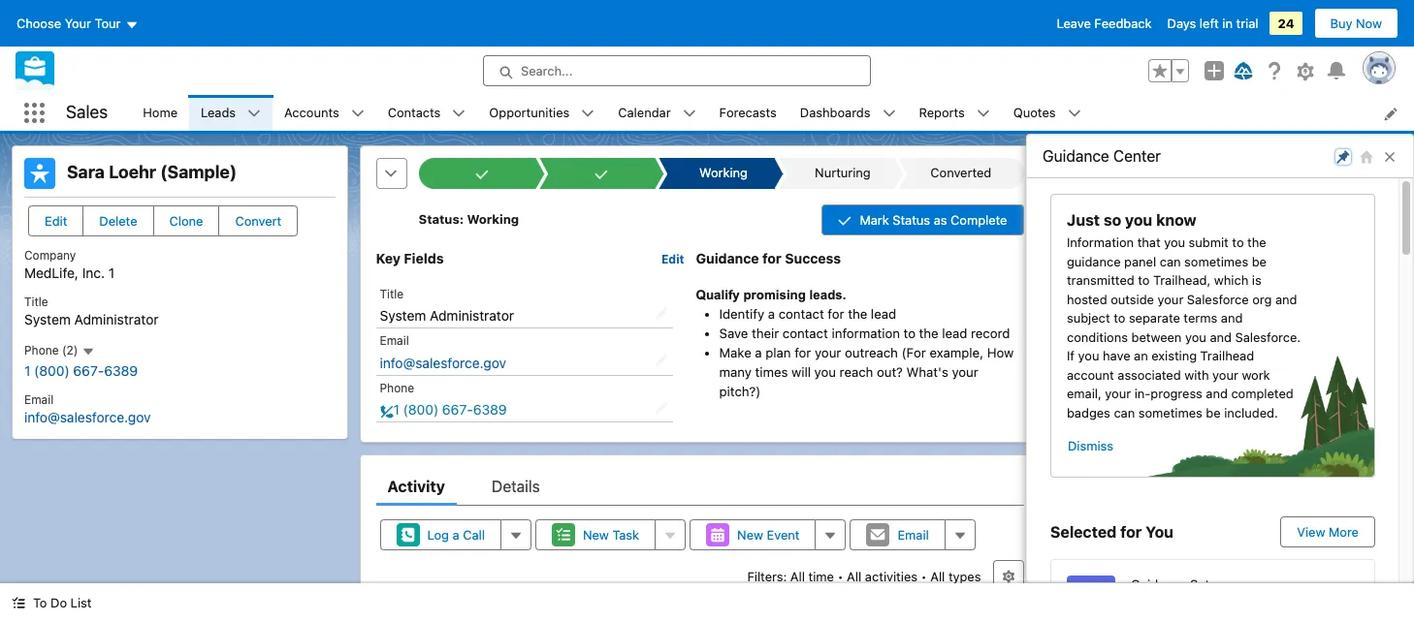 Task type: describe. For each thing, give the bounding box(es) containing it.
your up the "reach"
[[815, 345, 842, 361]]

clone
[[169, 213, 203, 229]]

administrator inside title system administrator
[[74, 312, 159, 328]]

email button
[[850, 520, 946, 551]]

converted
[[930, 165, 991, 181]]

text default image inside the reports list item
[[977, 107, 990, 121]]

nurturing link
[[788, 158, 895, 189]]

1 all from the left
[[791, 570, 805, 585]]

0 vertical spatial email
[[380, 334, 409, 349]]

guidance
[[1067, 254, 1121, 269]]

list
[[70, 596, 92, 611]]

1 vertical spatial the
[[848, 306, 868, 322]]

key
[[376, 250, 401, 267]]

0 vertical spatial a
[[768, 306, 775, 322]]

leads link
[[189, 95, 248, 131]]

contacts list item
[[376, 95, 478, 131]]

inc.
[[82, 265, 105, 281]]

0 horizontal spatial info@salesforce.gov
[[24, 409, 151, 426]]

contacts
[[388, 105, 441, 120]]

path options list box
[[419, 158, 1024, 189]]

plan
[[766, 345, 791, 361]]

2 • from the left
[[921, 570, 927, 585]]

calendar
[[618, 105, 671, 120]]

information
[[1067, 235, 1134, 250]]

complete
[[951, 212, 1008, 228]]

0 horizontal spatial be
[[1206, 405, 1221, 421]]

status inside mark status as complete button
[[893, 212, 931, 228]]

many
[[720, 365, 752, 380]]

text default image for quotes
[[1068, 107, 1081, 121]]

success
[[785, 250, 841, 267]]

selected
[[1051, 524, 1117, 541]]

their
[[752, 326, 779, 341]]

buy now
[[1331, 16, 1383, 31]]

reports list item
[[908, 95, 1002, 131]]

qualify promising leads. identify a contact for the lead save their contact information to the lead record make a plan for your outreach (for example, how many times will you reach out? what's your pitch?)
[[696, 288, 1014, 399]]

text default image for opportunities
[[582, 107, 595, 121]]

nurturing
[[815, 165, 871, 181]]

forecasts
[[720, 105, 777, 120]]

for left you
[[1121, 524, 1142, 541]]

log a call
[[427, 528, 485, 544]]

1 vertical spatial edit
[[662, 252, 685, 267]]

text default image for accounts
[[351, 107, 365, 121]]

activity link
[[388, 468, 445, 507]]

1 vertical spatial working
[[467, 212, 519, 227]]

transmitted
[[1067, 273, 1135, 288]]

3 all from the left
[[931, 570, 945, 585]]

company medlife, inc. 1
[[24, 248, 115, 281]]

selected for you
[[1051, 524, 1174, 541]]

(2)
[[62, 344, 78, 358]]

accounts list item
[[273, 95, 376, 131]]

guidance set
[[1131, 577, 1210, 593]]

convert button
[[219, 206, 298, 237]]

you up that
[[1126, 212, 1153, 229]]

clone button
[[153, 206, 220, 237]]

1 vertical spatial contact
[[783, 326, 829, 341]]

buy now button
[[1314, 8, 1399, 39]]

conditions
[[1067, 329, 1128, 345]]

you down terms on the right
[[1186, 329, 1207, 345]]

(for
[[902, 345, 926, 361]]

guidance for guidance center
[[1043, 147, 1110, 165]]

if
[[1067, 348, 1075, 364]]

1 horizontal spatial info@salesforce.gov link
[[380, 355, 507, 371]]

guidance for guidance for success
[[696, 250, 759, 267]]

types
[[949, 570, 981, 585]]

phone (2)
[[24, 344, 81, 358]]

call
[[463, 528, 485, 544]]

title for title system administrator
[[24, 295, 48, 310]]

pitch?)
[[720, 384, 761, 399]]

mark status as complete button
[[822, 205, 1024, 236]]

times
[[755, 365, 788, 380]]

to inside qualify promising leads. identify a contact for the lead save their contact information to the lead record make a plan for your outreach (for example, how many times will you reach out? what's your pitch?)
[[904, 326, 916, 341]]

record
[[971, 326, 1010, 341]]

choose your tour button
[[16, 8, 139, 39]]

email info@salesforce.gov
[[24, 393, 151, 426]]

history
[[1198, 180, 1254, 198]]

outside
[[1111, 292, 1155, 307]]

outreach
[[845, 345, 898, 361]]

for up promising
[[763, 250, 782, 267]]

status : working
[[419, 212, 519, 227]]

qualify
[[696, 288, 740, 302]]

to do list button
[[0, 584, 103, 623]]

dashboards list item
[[789, 95, 908, 131]]

new for new event
[[738, 528, 764, 544]]

is
[[1253, 273, 1262, 288]]

1 horizontal spatial a
[[755, 345, 762, 361]]

know
[[1157, 212, 1197, 229]]

center
[[1114, 147, 1161, 165]]

you
[[1146, 524, 1174, 541]]

text default image inside phone (2) popup button
[[81, 345, 95, 359]]

text default image inside the dashboards list item
[[883, 107, 896, 121]]

org
[[1253, 292, 1272, 307]]

2 all from the left
[[847, 570, 862, 585]]

your down trailhead
[[1213, 367, 1239, 383]]

working link
[[668, 158, 775, 189]]

phone for phone
[[380, 381, 414, 396]]

accounts link
[[273, 95, 351, 131]]

accounts
[[284, 105, 339, 120]]

log
[[427, 528, 449, 544]]

0 horizontal spatial lead
[[871, 306, 897, 322]]

save
[[720, 326, 748, 341]]

task
[[613, 528, 640, 544]]

mark status as complete
[[860, 212, 1008, 228]]

dashboards
[[800, 105, 871, 120]]

days
[[1168, 16, 1197, 31]]

1 horizontal spatial the
[[919, 326, 939, 341]]

(800)
[[34, 363, 70, 379]]

an
[[1134, 348, 1149, 364]]

opportunities
[[489, 105, 570, 120]]

quotes list item
[[1002, 95, 1093, 131]]

0 vertical spatial can
[[1160, 254, 1181, 269]]

(sample)
[[160, 162, 237, 182]]

edit inside button
[[45, 213, 67, 229]]

email inside "email info@salesforce.gov"
[[24, 393, 54, 407]]

do
[[51, 596, 67, 611]]

your down the 'trailhead,'
[[1158, 292, 1184, 307]]

text default image for leads
[[248, 107, 261, 121]]

contacts link
[[376, 95, 453, 131]]

dismiss
[[1068, 439, 1114, 454]]

1 vertical spatial sometimes
[[1139, 405, 1203, 421]]

set
[[1190, 577, 1210, 593]]

forecasts link
[[708, 95, 789, 131]]

which
[[1215, 273, 1249, 288]]

your down example,
[[952, 365, 979, 380]]

leads.
[[810, 288, 846, 302]]



Task type: vqa. For each thing, say whether or not it's contained in the screenshot.
* Analytics
no



Task type: locate. For each thing, give the bounding box(es) containing it.
for up will
[[795, 345, 812, 361]]

trailhead,
[[1154, 273, 1211, 288]]

text default image right accounts at top left
[[351, 107, 365, 121]]

administrator up 6389
[[74, 312, 159, 328]]

1 horizontal spatial working
[[699, 165, 748, 181]]

to up (for
[[904, 326, 916, 341]]

the up information
[[848, 306, 868, 322]]

left
[[1200, 16, 1219, 31]]

3 text default image from the left
[[453, 107, 466, 121]]

phone inside popup button
[[24, 344, 59, 358]]

1 horizontal spatial title
[[380, 287, 404, 302]]

text default image for contacts
[[453, 107, 466, 121]]

sara loehr (sample)
[[67, 162, 237, 182]]

text default image inside the calendar list item
[[683, 107, 696, 121]]

email down (800)
[[24, 393, 54, 407]]

sometimes
[[1185, 254, 1249, 269], [1139, 405, 1203, 421]]

text default image right "(2)"
[[81, 345, 95, 359]]

5 text default image from the left
[[683, 107, 696, 121]]

0 horizontal spatial phone
[[24, 344, 59, 358]]

lead image
[[24, 158, 55, 189]]

choose
[[16, 16, 61, 31]]

0 horizontal spatial edit
[[45, 213, 67, 229]]

group
[[1149, 59, 1190, 82]]

campaign
[[1118, 180, 1194, 198]]

2 new from the left
[[738, 528, 764, 544]]

guidance for success
[[696, 250, 841, 267]]

quotes link
[[1002, 95, 1068, 131]]

you down know
[[1165, 235, 1186, 250]]

guidance left set
[[1131, 577, 1187, 593]]

and up trailhead
[[1210, 329, 1232, 345]]

2 vertical spatial guidance
[[1131, 577, 1187, 593]]

text default image left to at the left bottom of the page
[[12, 597, 25, 611]]

0 vertical spatial the
[[1248, 235, 1267, 250]]

leave feedback
[[1057, 16, 1152, 31]]

title inside title system administrator
[[24, 295, 48, 310]]

be left included.
[[1206, 405, 1221, 421]]

text default image right contacts
[[453, 107, 466, 121]]

contact up plan
[[783, 326, 829, 341]]

to
[[1233, 235, 1244, 250], [1138, 273, 1150, 288], [1114, 310, 1126, 326], [904, 326, 916, 341]]

system up phone (2)
[[24, 312, 71, 328]]

associated
[[1118, 367, 1181, 383]]

text default image right leads
[[248, 107, 261, 121]]

to down panel
[[1138, 273, 1150, 288]]

guidance up qualify
[[696, 250, 759, 267]]

badges
[[1067, 405, 1111, 421]]

text default image right reports
[[977, 107, 990, 121]]

a down promising
[[768, 306, 775, 322]]

view
[[1298, 525, 1326, 540]]

1 horizontal spatial •
[[921, 570, 927, 585]]

0 vertical spatial guidance
[[1043, 147, 1110, 165]]

working right :
[[467, 212, 519, 227]]

system down key fields
[[380, 308, 426, 324]]

1 vertical spatial a
[[755, 345, 762, 361]]

all right "time"
[[847, 570, 862, 585]]

account
[[1067, 367, 1115, 383]]

guidance for guidance set
[[1131, 577, 1187, 593]]

new inside 'button'
[[583, 528, 609, 544]]

list
[[131, 95, 1415, 131]]

sometimes down submit
[[1185, 254, 1249, 269]]

0 horizontal spatial •
[[838, 570, 844, 585]]

1 horizontal spatial info@salesforce.gov
[[380, 355, 507, 371]]

can down in-
[[1114, 405, 1135, 421]]

you inside qualify promising leads. identify a contact for the lead save their contact information to the lead record make a plan for your outreach (for example, how many times will you reach out? what's your pitch?)
[[815, 365, 836, 380]]

1 (800) 667-6389
[[24, 363, 138, 379]]

a left plan
[[755, 345, 762, 361]]

2 horizontal spatial guidance
[[1131, 577, 1187, 593]]

0 horizontal spatial system
[[24, 312, 71, 328]]

0 horizontal spatial the
[[848, 306, 868, 322]]

make
[[720, 345, 752, 361]]

the inside just so you know information that you submit to the guidance panel can sometimes be transmitted to trailhead, which is hosted outside your salesforce org and subject to separate terms and conditions between you and salesforce. if you have an existing trailhead account associated with your work email, your in-progress and completed badges can sometimes be included.
[[1248, 235, 1267, 250]]

status left as
[[893, 212, 931, 228]]

dashboards link
[[789, 95, 883, 131]]

can
[[1160, 254, 1181, 269], [1114, 405, 1135, 421]]

contact down leads.
[[779, 306, 825, 322]]

system
[[380, 308, 426, 324], [24, 312, 71, 328]]

reports
[[919, 105, 965, 120]]

a inside button
[[453, 528, 460, 544]]

lead up information
[[871, 306, 897, 322]]

0 vertical spatial working
[[699, 165, 748, 181]]

1 horizontal spatial phone
[[380, 381, 414, 396]]

new left task
[[583, 528, 609, 544]]

reach
[[840, 365, 874, 380]]

have
[[1103, 348, 1131, 364]]

0 horizontal spatial working
[[467, 212, 519, 227]]

working inside 'link'
[[699, 165, 748, 181]]

2 horizontal spatial a
[[768, 306, 775, 322]]

edit button
[[28, 206, 84, 237]]

1 left (800)
[[24, 363, 30, 379]]

text default image down search... button at the top of the page
[[683, 107, 696, 121]]

for
[[763, 250, 782, 267], [828, 306, 845, 322], [795, 345, 812, 361], [1121, 524, 1142, 541]]

to right submit
[[1233, 235, 1244, 250]]

trailhead
[[1201, 348, 1255, 364]]

salesforce
[[1188, 292, 1249, 307]]

search...
[[521, 63, 573, 79]]

activity
[[388, 479, 445, 496]]

edit left guidance for success on the top of page
[[662, 252, 685, 267]]

0 horizontal spatial guidance
[[696, 250, 759, 267]]

1 vertical spatial phone
[[380, 381, 414, 396]]

1 vertical spatial be
[[1206, 405, 1221, 421]]

1 vertical spatial email
[[24, 393, 54, 407]]

0 vertical spatial info@salesforce.gov link
[[380, 355, 507, 371]]

title down medlife,
[[24, 295, 48, 310]]

all left types
[[931, 570, 945, 585]]

1 text default image from the left
[[248, 107, 261, 121]]

phone up (800)
[[24, 344, 59, 358]]

0 horizontal spatial can
[[1114, 405, 1135, 421]]

text default image inside leads list item
[[248, 107, 261, 121]]

1
[[109, 265, 115, 281], [24, 363, 30, 379]]

text default image inside quotes list item
[[1068, 107, 1081, 121]]

2 text default image from the left
[[351, 107, 365, 121]]

and down salesforce
[[1221, 310, 1243, 326]]

buy
[[1331, 16, 1353, 31]]

2 vertical spatial a
[[453, 528, 460, 544]]

loehr
[[109, 162, 156, 182]]

1 vertical spatial info@salesforce.gov
[[24, 409, 151, 426]]

search... button
[[483, 55, 871, 86]]

identify
[[720, 306, 765, 322]]

1 vertical spatial 1
[[24, 363, 30, 379]]

you right will
[[815, 365, 836, 380]]

quotes
[[1014, 105, 1056, 120]]

be up "is"
[[1252, 254, 1267, 269]]

email up activities
[[898, 528, 929, 544]]

0 horizontal spatial new
[[583, 528, 609, 544]]

1 vertical spatial info@salesforce.gov link
[[24, 409, 151, 426]]

text default image inside opportunities "list item"
[[582, 107, 595, 121]]

text default image inside contacts list item
[[453, 107, 466, 121]]

in
[[1223, 16, 1233, 31]]

info@salesforce.gov link down 667- at the left bottom of page
[[24, 409, 151, 426]]

new left event
[[738, 528, 764, 544]]

0 vertical spatial lead
[[871, 306, 897, 322]]

edit link
[[662, 251, 685, 267]]

0 vertical spatial contact
[[779, 306, 825, 322]]

1 vertical spatial lead
[[942, 326, 968, 341]]

home link
[[131, 95, 189, 131]]

be
[[1252, 254, 1267, 269], [1206, 405, 1221, 421]]

activities
[[865, 570, 918, 585]]

0 vertical spatial info@salesforce.gov
[[380, 355, 507, 371]]

info@salesforce.gov link down 'system administrator'
[[380, 355, 507, 371]]

administrator down 'fields'
[[430, 308, 514, 324]]

4 text default image from the left
[[582, 107, 595, 121]]

convert
[[235, 213, 282, 229]]

calendar list item
[[607, 95, 708, 131]]

text default image left reports link
[[883, 107, 896, 121]]

working down forecasts link
[[699, 165, 748, 181]]

0 horizontal spatial status
[[419, 212, 460, 227]]

0 vertical spatial 1
[[109, 265, 115, 281]]

title down key
[[380, 287, 404, 302]]

text default image
[[883, 107, 896, 121], [977, 107, 990, 121], [81, 345, 95, 359], [12, 597, 25, 611]]

system administrator
[[380, 308, 514, 324]]

email inside email button
[[898, 528, 929, 544]]

text default image
[[248, 107, 261, 121], [351, 107, 365, 121], [453, 107, 466, 121], [582, 107, 595, 121], [683, 107, 696, 121], [1068, 107, 1081, 121]]

work
[[1242, 367, 1271, 383]]

that
[[1138, 235, 1161, 250]]

your left in-
[[1106, 386, 1131, 402]]

phone for phone (2)
[[24, 344, 59, 358]]

text default image left calendar link
[[582, 107, 595, 121]]

0 horizontal spatial all
[[791, 570, 805, 585]]

dismiss button
[[1067, 431, 1115, 462]]

0 horizontal spatial a
[[453, 528, 460, 544]]

information
[[832, 326, 900, 341]]

new task button
[[536, 520, 656, 551]]

1 horizontal spatial be
[[1252, 254, 1267, 269]]

24
[[1278, 16, 1295, 31]]

terms
[[1184, 310, 1218, 326]]

1 right inc.
[[109, 265, 115, 281]]

can up the 'trailhead,'
[[1160, 254, 1181, 269]]

included.
[[1225, 405, 1279, 421]]

salesforce.
[[1236, 329, 1301, 345]]

text default image inside accounts list item
[[351, 107, 365, 121]]

working
[[699, 165, 748, 181], [467, 212, 519, 227]]

a right log
[[453, 528, 460, 544]]

and right org
[[1276, 292, 1298, 307]]

administrator
[[430, 308, 514, 324], [74, 312, 159, 328]]

to down outside
[[1114, 310, 1126, 326]]

status up 'fields'
[[419, 212, 460, 227]]

all left "time"
[[791, 570, 805, 585]]

text default image for calendar
[[683, 107, 696, 121]]

title for title
[[380, 287, 404, 302]]

0 horizontal spatial email
[[24, 393, 54, 407]]

leads
[[201, 105, 236, 120]]

2 vertical spatial the
[[919, 326, 939, 341]]

leave
[[1057, 16, 1091, 31]]

0 vertical spatial be
[[1252, 254, 1267, 269]]

new inside button
[[738, 528, 764, 544]]

1 • from the left
[[838, 570, 844, 585]]

2 horizontal spatial all
[[931, 570, 945, 585]]

reports link
[[908, 95, 977, 131]]

for down leads.
[[828, 306, 845, 322]]

1 horizontal spatial 1
[[109, 265, 115, 281]]

1 horizontal spatial email
[[380, 334, 409, 349]]

6 text default image from the left
[[1068, 107, 1081, 121]]

phone (2) button
[[24, 344, 95, 359]]

sales
[[66, 102, 108, 123]]

new event button
[[690, 520, 816, 551]]

text default image inside to do list button
[[12, 597, 25, 611]]

1 new from the left
[[583, 528, 609, 544]]

leads list item
[[189, 95, 273, 131]]

2 horizontal spatial the
[[1248, 235, 1267, 250]]

edit up company
[[45, 213, 67, 229]]

tab list
[[376, 468, 1024, 507]]

0 horizontal spatial administrator
[[74, 312, 159, 328]]

fields
[[404, 250, 444, 267]]

email down 'system administrator'
[[380, 334, 409, 349]]

1 horizontal spatial can
[[1160, 254, 1181, 269]]

0 horizontal spatial 1
[[24, 363, 30, 379]]

the up (for
[[919, 326, 939, 341]]

you right 'if'
[[1079, 348, 1100, 364]]

1 horizontal spatial guidance
[[1043, 147, 1110, 165]]

info@salesforce.gov down 'system administrator'
[[380, 355, 507, 371]]

example,
[[930, 345, 984, 361]]

• right "time"
[[838, 570, 844, 585]]

new for new task
[[583, 528, 609, 544]]

(0)
[[1257, 180, 1280, 198]]

list containing home
[[131, 95, 1415, 131]]

tab list containing activity
[[376, 468, 1024, 507]]

to
[[33, 596, 47, 611]]

1 horizontal spatial status
[[893, 212, 931, 228]]

1 horizontal spatial all
[[847, 570, 862, 585]]

sometimes down the progress
[[1139, 405, 1203, 421]]

how
[[987, 345, 1014, 361]]

opportunities list item
[[478, 95, 607, 131]]

1 horizontal spatial edit
[[662, 252, 685, 267]]

6389
[[104, 363, 138, 379]]

0 horizontal spatial info@salesforce.gov link
[[24, 409, 151, 426]]

2 vertical spatial email
[[898, 528, 929, 544]]

email
[[380, 334, 409, 349], [24, 393, 54, 407], [898, 528, 929, 544]]

1 inside company medlife, inc. 1
[[109, 265, 115, 281]]

phone down 'system administrator'
[[380, 381, 414, 396]]

1 horizontal spatial new
[[738, 528, 764, 544]]

info@salesforce.gov down 667- at the left bottom of page
[[24, 409, 151, 426]]

0 vertical spatial phone
[[24, 344, 59, 358]]

the
[[1248, 235, 1267, 250], [848, 306, 868, 322], [919, 326, 939, 341]]

view more
[[1298, 525, 1359, 540]]

0 horizontal spatial title
[[24, 295, 48, 310]]

• right activities
[[921, 570, 927, 585]]

1 vertical spatial guidance
[[696, 250, 759, 267]]

subject
[[1067, 310, 1111, 326]]

the up "is"
[[1248, 235, 1267, 250]]

system inside title system administrator
[[24, 312, 71, 328]]

promising
[[744, 288, 806, 302]]

email,
[[1067, 386, 1102, 402]]

1 vertical spatial can
[[1114, 405, 1135, 421]]

info@salesforce.gov link
[[380, 355, 507, 371], [24, 409, 151, 426]]

0 vertical spatial sometimes
[[1185, 254, 1249, 269]]

1 horizontal spatial lead
[[942, 326, 968, 341]]

1 horizontal spatial system
[[380, 308, 426, 324]]

guidance down quotes list item
[[1043, 147, 1110, 165]]

:
[[460, 212, 464, 227]]

lead up example,
[[942, 326, 968, 341]]

home
[[143, 105, 178, 120]]

out?
[[877, 365, 903, 380]]

text default image right quotes
[[1068, 107, 1081, 121]]

0 vertical spatial edit
[[45, 213, 67, 229]]

2 horizontal spatial email
[[898, 528, 929, 544]]

trial
[[1237, 16, 1259, 31]]

new
[[583, 528, 609, 544], [738, 528, 764, 544]]

1 horizontal spatial administrator
[[430, 308, 514, 324]]

and down with
[[1206, 386, 1228, 402]]



